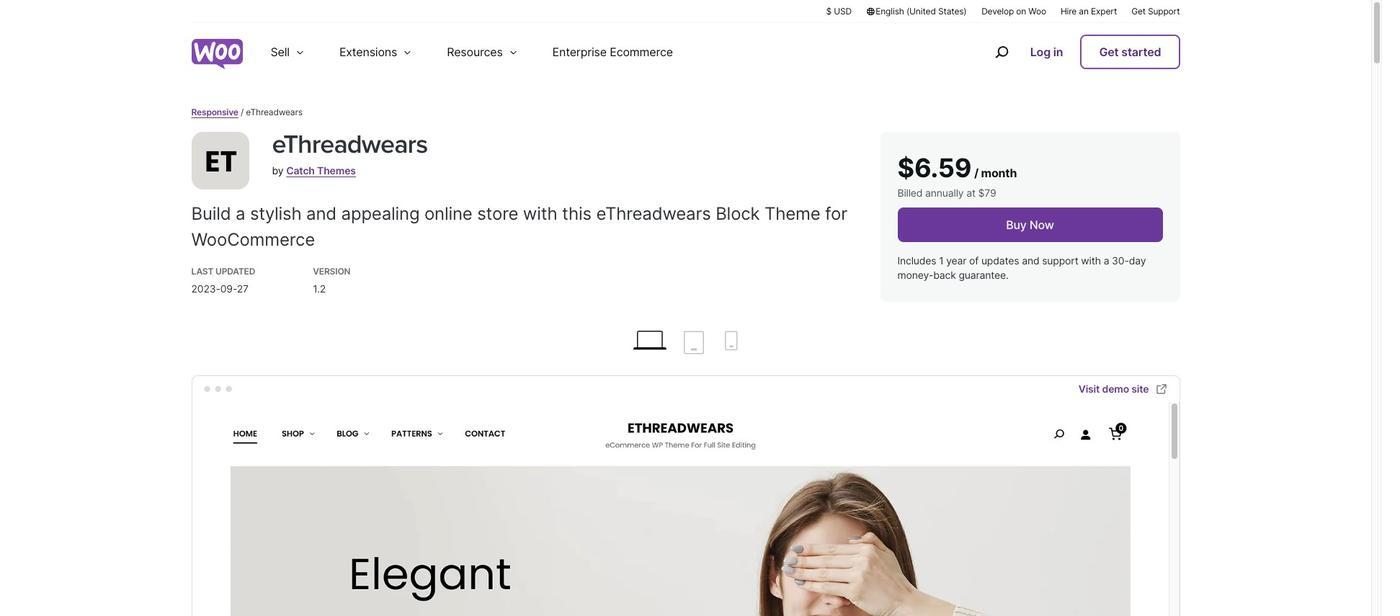 Task type: vqa. For each thing, say whether or not it's contained in the screenshot.
OPEN ACCOUNT MENU image
no



Task type: describe. For each thing, give the bounding box(es) containing it.
sell button
[[253, 23, 322, 81]]

get for get support
[[1132, 6, 1146, 17]]

enterprise ecommerce link
[[535, 23, 690, 81]]

english (united states)
[[876, 6, 967, 17]]

expert
[[1091, 6, 1117, 17]]

back
[[933, 269, 956, 281]]

$6.59
[[898, 152, 972, 184]]

english
[[876, 6, 904, 17]]

get started link
[[1081, 35, 1180, 69]]

billed
[[898, 187, 923, 199]]

appealing
[[341, 203, 420, 224]]

27
[[237, 283, 249, 295]]

guarantee.
[[959, 269, 1009, 281]]

and inside includes 1 year of updates and support with a 30-day money-back guarantee.
[[1022, 254, 1040, 267]]

hire an expert link
[[1061, 5, 1117, 17]]

last updated 2023-09-27
[[191, 266, 255, 295]]

visit demo site
[[1079, 383, 1149, 395]]

updates
[[981, 254, 1019, 267]]

09-
[[220, 283, 237, 295]]

year
[[946, 254, 967, 267]]

theme
[[765, 203, 820, 224]]

$79
[[978, 187, 996, 199]]

catch
[[286, 164, 315, 177]]

enterprise
[[552, 45, 607, 59]]

$ usd button
[[826, 5, 852, 17]]

30-
[[1112, 254, 1129, 267]]

get support
[[1132, 6, 1180, 17]]

ethreadwears inside build a stylish and appealing online store with this ethreadwears block theme for woocommerce
[[596, 203, 711, 224]]

stylish
[[250, 203, 302, 224]]

english (united states) button
[[866, 5, 967, 17]]

build a stylish and appealing online store with this ethreadwears block theme for woocommerce
[[191, 203, 847, 250]]

hire an expert
[[1061, 6, 1117, 17]]

2023-
[[191, 283, 220, 295]]

includes 1 year of updates and support with a 30-day money-back guarantee.
[[898, 254, 1146, 281]]

site
[[1132, 383, 1149, 395]]

this
[[562, 203, 592, 224]]

support
[[1042, 254, 1079, 267]]

get support link
[[1132, 5, 1180, 17]]

responsive
[[191, 107, 238, 118]]

log in
[[1030, 45, 1063, 59]]

develop on woo
[[982, 6, 1046, 17]]

now
[[1030, 218, 1054, 232]]

and inside build a stylish and appealing online store with this ethreadwears block theme for woocommerce
[[306, 203, 337, 224]]

at
[[967, 187, 976, 199]]

ethreadwears by catch themes
[[272, 129, 428, 177]]

by
[[272, 164, 284, 177]]



Task type: locate. For each thing, give the bounding box(es) containing it.
get left support
[[1132, 6, 1146, 17]]

0 vertical spatial and
[[306, 203, 337, 224]]

money-
[[898, 269, 933, 281]]

annually
[[925, 187, 964, 199]]

ecommerce
[[610, 45, 673, 59]]

0 horizontal spatial ethreadwears
[[272, 129, 428, 160]]

and down catch themes link
[[306, 203, 337, 224]]

with for a
[[1081, 254, 1101, 267]]

build
[[191, 203, 231, 224]]

responsive link
[[191, 107, 238, 118]]

a inside includes 1 year of updates and support with a 30-day money-back guarantee.
[[1104, 254, 1109, 267]]

0 vertical spatial get
[[1132, 6, 1146, 17]]

in
[[1053, 45, 1063, 59]]

get
[[1132, 6, 1146, 17], [1099, 45, 1119, 59]]

updated
[[216, 266, 255, 277]]

with inside includes 1 year of updates and support with a 30-day money-back guarantee.
[[1081, 254, 1101, 267]]

with left 30-
[[1081, 254, 1101, 267]]

1.2
[[313, 283, 326, 295]]

buy
[[1006, 218, 1027, 232]]

woo
[[1029, 6, 1046, 17]]

get for get started
[[1099, 45, 1119, 59]]

with left the this
[[523, 203, 557, 224]]

1 vertical spatial a
[[1104, 254, 1109, 267]]

with inside build a stylish and appealing online store with this ethreadwears block theme for woocommerce
[[523, 203, 557, 224]]

0 vertical spatial ethreadwears
[[272, 129, 428, 160]]

1 horizontal spatial and
[[1022, 254, 1040, 267]]

1 vertical spatial with
[[1081, 254, 1101, 267]]

responsive / ethreadwears
[[191, 107, 303, 118]]

support
[[1148, 6, 1180, 17]]

0 vertical spatial with
[[523, 203, 557, 224]]

last
[[191, 266, 214, 277]]

resources
[[447, 45, 503, 59]]

demo
[[1102, 383, 1129, 395]]

0 horizontal spatial a
[[236, 203, 245, 224]]

day
[[1129, 254, 1146, 267]]

ethreadwears
[[272, 129, 428, 160], [596, 203, 711, 224]]

catch themes link
[[286, 164, 356, 177]]

1
[[939, 254, 944, 267]]

store
[[477, 203, 518, 224]]

on
[[1016, 6, 1026, 17]]

a left 30-
[[1104, 254, 1109, 267]]

/
[[974, 166, 979, 180]]

buy now
[[1006, 218, 1054, 232]]

buy now link
[[898, 208, 1163, 242]]

for
[[825, 203, 847, 224]]

1 vertical spatial and
[[1022, 254, 1040, 267]]

log in link
[[1025, 36, 1069, 68]]

version
[[313, 266, 350, 277]]

usd
[[834, 6, 852, 17]]

1 horizontal spatial with
[[1081, 254, 1101, 267]]

enterprise ecommerce
[[552, 45, 673, 59]]

$
[[826, 6, 832, 17]]

woocommerce
[[191, 229, 315, 250]]

and
[[306, 203, 337, 224], [1022, 254, 1040, 267]]

0 vertical spatial a
[[236, 203, 245, 224]]

visit demo site link
[[1079, 380, 1168, 398]]

includes
[[898, 254, 936, 267]]

states)
[[938, 6, 967, 17]]

month
[[981, 166, 1017, 180]]

search image
[[990, 40, 1013, 63]]

a up woocommerce
[[236, 203, 245, 224]]

resources button
[[430, 23, 535, 81]]

(united
[[907, 6, 936, 17]]

$ usd
[[826, 6, 852, 17]]

extensions
[[339, 45, 397, 59]]

get left started at the right top of the page
[[1099, 45, 1119, 59]]

sell
[[271, 45, 290, 59]]

version 1.2
[[313, 266, 350, 295]]

themes
[[317, 164, 356, 177]]

1 horizontal spatial get
[[1132, 6, 1146, 17]]

0 horizontal spatial and
[[306, 203, 337, 224]]

extensions button
[[322, 23, 430, 81]]

1 vertical spatial ethreadwears
[[596, 203, 711, 224]]

a inside build a stylish and appealing online store with this ethreadwears block theme for woocommerce
[[236, 203, 245, 224]]

get started
[[1099, 45, 1161, 59]]

0 horizontal spatial get
[[1099, 45, 1119, 59]]

1 horizontal spatial ethreadwears
[[596, 203, 711, 224]]

with
[[523, 203, 557, 224], [1081, 254, 1101, 267]]

with for this
[[523, 203, 557, 224]]

of
[[969, 254, 979, 267]]

product icon image
[[191, 132, 249, 190]]

/ ethreadwears
[[241, 107, 303, 118]]

block
[[716, 203, 760, 224]]

develop
[[982, 6, 1014, 17]]

0 horizontal spatial with
[[523, 203, 557, 224]]

breadcrumb element
[[191, 106, 1180, 119]]

1 horizontal spatial a
[[1104, 254, 1109, 267]]

get inside service navigation menu element
[[1099, 45, 1119, 59]]

$6.59 / month billed annually at $79
[[898, 152, 1017, 199]]

1 vertical spatial get
[[1099, 45, 1119, 59]]

hire
[[1061, 6, 1077, 17]]

log
[[1030, 45, 1051, 59]]

online
[[424, 203, 473, 224]]

service navigation menu element
[[964, 28, 1180, 75]]

develop on woo link
[[982, 5, 1046, 17]]

and left support
[[1022, 254, 1040, 267]]

visit
[[1079, 383, 1100, 395]]

an
[[1079, 6, 1089, 17]]

started
[[1122, 45, 1161, 59]]



